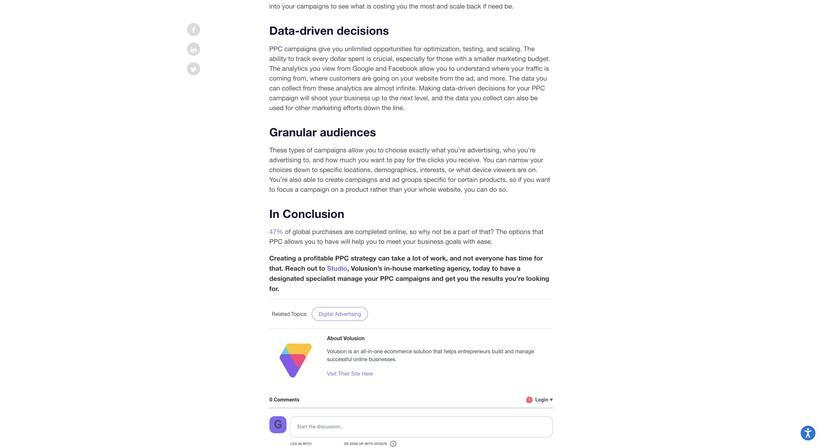 Task type: locate. For each thing, give the bounding box(es) containing it.
0 horizontal spatial business
[[344, 94, 370, 102]]

1 vertical spatial also
[[289, 176, 302, 183]]

going
[[373, 74, 390, 82]]

1 vertical spatial campaign
[[300, 186, 329, 193]]

the up the "budget."
[[524, 45, 535, 52]]

0 vertical spatial down
[[364, 104, 380, 112]]

0 horizontal spatial is
[[348, 349, 352, 355]]

reach
[[285, 265, 305, 273]]

1 vertical spatial driven
[[458, 84, 476, 92]]

business
[[344, 94, 370, 102], [418, 238, 444, 246]]

not inside of global purchases are completed online, so why not be a part of that? the options that ppc allows you to have will help you to meet your business goals with ease.
[[432, 228, 442, 236]]

0 vertical spatial so
[[509, 176, 517, 183]]

allow inside ppc campaigns give you unlimited opportunities for optimization, testing, and scaling. the ability to track every dollar spent is crucial, especially for those with a smaller marketing budget. the analytics you view from google and facebook allow you to understand where your traffic is coming from, where customers are going on your website from the ad, and more. the data you can collect from these analytics are almost infinite. making data-driven decisions for your ppc campaign will shoot your business up to the next level, and the data you collect can also be used for other marketing efforts down the line.
[[419, 65, 435, 72]]

audiences
[[320, 125, 376, 139]]

1 horizontal spatial in-
[[384, 265, 392, 273]]

1 vertical spatial down
[[294, 166, 310, 174]]

0 horizontal spatial where
[[310, 74, 328, 82]]

0 vertical spatial will
[[300, 94, 309, 102]]

on inside these types of campaigns allow you to choose exactly what you're advertising, who you're advertising to, and how much you want to pay for the clicks you receive. you can narrow your choices down to specific locations, demographics, interests, or what device viewers are on. you're also able to create campaigns and ad groups specific for certain products, so if you want to focus a campaign on a product rather than your whole website, you can do so.
[[331, 186, 339, 193]]

out
[[307, 265, 317, 273]]

time
[[519, 255, 532, 262]]

campaigns down locations,
[[345, 176, 378, 183]]

1 vertical spatial decisions
[[478, 84, 506, 92]]

ppc
[[269, 45, 283, 52], [532, 84, 545, 92], [269, 238, 283, 246], [335, 255, 349, 262], [380, 275, 394, 283]]

0 vertical spatial campaign
[[269, 94, 298, 102]]

on.
[[528, 166, 538, 174]]

0 vertical spatial not
[[432, 228, 442, 236]]

volusion up an
[[344, 336, 365, 342]]

and right ad,
[[477, 74, 488, 82]]

also inside ppc campaigns give you unlimited opportunities for optimization, testing, and scaling. the ability to track every dollar spent is crucial, especially for those with a smaller marketing budget. the analytics you view from google and facebook allow you to understand where your traffic is coming from, where customers are going on your website from the ad, and more. the data you can collect from these analytics are almost infinite. making data-driven decisions for your ppc campaign will shoot your business up to the next level, and the data you collect can also be used for other marketing efforts down the line.
[[517, 94, 529, 102]]

manage
[[337, 275, 363, 283], [515, 349, 534, 355]]

of right lot
[[422, 255, 429, 262]]

ppc down 47% "link"
[[269, 238, 283, 246]]

0 horizontal spatial that
[[433, 349, 442, 355]]

a
[[469, 55, 472, 62], [295, 186, 298, 193], [340, 186, 344, 193], [453, 228, 456, 236], [298, 255, 302, 262], [407, 255, 411, 262], [517, 265, 521, 273]]

1 vertical spatial not
[[463, 255, 473, 262]]

driven
[[300, 24, 334, 38], [458, 84, 476, 92]]

you're inside , volusion's in-house marketing agency, today to have a designated specialist manage your ppc campaigns and get you the results you're looking for.
[[505, 275, 524, 283]]

1 vertical spatial collect
[[483, 94, 502, 102]]

studio link
[[327, 265, 347, 273]]

decisions
[[337, 24, 389, 38], [478, 84, 506, 92]]

1 horizontal spatial campaign
[[300, 186, 329, 193]]

will
[[300, 94, 309, 102], [341, 238, 350, 246]]

also
[[517, 94, 529, 102], [289, 176, 302, 183]]

allow inside these types of campaigns allow you to choose exactly what you're advertising, who you're advertising to, and how much you want to pay for the clicks you receive. you can narrow your choices down to specific locations, demographics, interests, or what device viewers are on. you're also able to create campaigns and ad groups specific for certain products, so if you want to focus a campaign on a product rather than your whole website, you can do so.
[[348, 146, 364, 154]]

for.
[[269, 285, 279, 293]]

what up "clicks" at the right
[[431, 146, 446, 154]]

whole
[[419, 186, 436, 193]]

1 vertical spatial so
[[410, 228, 417, 236]]

not
[[432, 228, 442, 236], [463, 255, 473, 262]]

driven down ad,
[[458, 84, 476, 92]]

used
[[269, 104, 284, 112]]

twitter image
[[191, 66, 197, 73]]

is
[[366, 55, 371, 62], [544, 65, 549, 72], [348, 349, 352, 355]]

0 vertical spatial from
[[337, 65, 351, 72]]

campaign up used in the left top of the page
[[269, 94, 298, 102]]

google
[[352, 65, 374, 72]]

can left do
[[477, 186, 488, 193]]

than
[[389, 186, 402, 193]]

open accessibe: accessibility options, statement and help image
[[805, 429, 812, 439]]

manage inside , volusion's in-house marketing agency, today to have a designated specialist manage your ppc campaigns and get you the results you're looking for.
[[337, 275, 363, 283]]

1 horizontal spatial analytics
[[336, 84, 362, 92]]

narrow
[[508, 156, 529, 164]]

0 vertical spatial business
[[344, 94, 370, 102]]

1 vertical spatial on
[[331, 186, 339, 193]]

the down data-
[[445, 94, 454, 102]]

1 horizontal spatial also
[[517, 94, 529, 102]]

the down exactly
[[417, 156, 426, 164]]

about volusion
[[327, 336, 365, 342]]

down down up
[[364, 104, 380, 112]]

2 vertical spatial from
[[303, 84, 316, 92]]

other
[[295, 104, 310, 112]]

0 vertical spatial have
[[325, 238, 339, 246]]

marketing inside , volusion's in-house marketing agency, today to have a designated specialist manage your ppc campaigns and get you the results you're looking for.
[[413, 265, 445, 273]]

can
[[269, 84, 280, 92], [504, 94, 515, 102], [496, 156, 507, 164], [477, 186, 488, 193], [378, 255, 390, 262]]

0 horizontal spatial analytics
[[282, 65, 308, 72]]

volusion's
[[351, 265, 382, 273]]

driven up give
[[300, 24, 334, 38]]

successful
[[327, 357, 352, 363]]

related
[[272, 312, 290, 318]]

so left why
[[410, 228, 417, 236]]

where up more.
[[492, 65, 510, 72]]

ease.
[[477, 238, 493, 246]]

1 vertical spatial allow
[[348, 146, 364, 154]]

1 vertical spatial volusion
[[327, 349, 347, 355]]

clicks
[[428, 156, 444, 164]]

0 vertical spatial in-
[[384, 265, 392, 273]]

2 horizontal spatial from
[[440, 74, 453, 82]]

on inside ppc campaigns give you unlimited opportunities for optimization, testing, and scaling. the ability to track every dollar spent is crucial, especially for those with a smaller marketing budget. the analytics you view from google and facebook allow you to understand where your traffic is coming from, where customers are going on your website from the ad, and more. the data you can collect from these analytics are almost infinite. making data-driven decisions for your ppc campaign will shoot your business up to the next level, and the data you collect can also be used for other marketing efforts down the line.
[[391, 74, 399, 82]]

are inside of global purchases are completed online, so why not be a part of that? the options that ppc allows you to have will help you to meet your business goals with ease.
[[344, 228, 354, 236]]

dollar
[[330, 55, 346, 62]]

0 horizontal spatial down
[[294, 166, 310, 174]]

and up going
[[376, 65, 387, 72]]

1 horizontal spatial manage
[[515, 349, 534, 355]]

spent
[[348, 55, 365, 62]]

campaign down able
[[300, 186, 329, 193]]

help
[[352, 238, 364, 246]]

0 horizontal spatial decisions
[[337, 24, 389, 38]]

not up the agency,
[[463, 255, 473, 262]]

can down more.
[[504, 94, 515, 102]]

have inside of global purchases are completed online, so why not be a part of that? the options that ppc allows you to have will help you to meet your business goals with ease.
[[325, 238, 339, 246]]

want up 'demographics,'
[[371, 156, 385, 164]]

campaigns
[[284, 45, 317, 52], [314, 146, 347, 154], [345, 176, 378, 183], [396, 275, 430, 283]]

with down part
[[463, 238, 475, 246]]

0 horizontal spatial will
[[300, 94, 309, 102]]

1 horizontal spatial that
[[532, 228, 544, 236]]

ppc down house
[[380, 275, 394, 283]]

and right build
[[505, 349, 514, 355]]

lot
[[413, 255, 421, 262]]

specialist
[[306, 275, 336, 283]]

your down volusion's on the bottom
[[364, 275, 378, 283]]

campaign
[[269, 94, 298, 102], [300, 186, 329, 193]]

ad
[[392, 176, 400, 183]]

and up the agency,
[[450, 255, 461, 262]]

1 vertical spatial is
[[544, 65, 549, 72]]

data down traffic
[[522, 74, 535, 82]]

a left lot
[[407, 255, 411, 262]]

down
[[364, 104, 380, 112], [294, 166, 310, 174]]

allow up much
[[348, 146, 364, 154]]

ppc up studio
[[335, 255, 349, 262]]

have down purchases
[[325, 238, 339, 246]]

1 horizontal spatial allow
[[419, 65, 435, 72]]

1 horizontal spatial decisions
[[478, 84, 506, 92]]

1 horizontal spatial on
[[391, 74, 399, 82]]

0 vertical spatial allow
[[419, 65, 435, 72]]

in- down take on the left bottom
[[384, 265, 392, 273]]

0 vertical spatial is
[[366, 55, 371, 62]]

who
[[503, 146, 516, 154]]

1 vertical spatial manage
[[515, 349, 534, 355]]

collect down from,
[[282, 84, 301, 92]]

the
[[455, 74, 464, 82], [389, 94, 398, 102], [445, 94, 454, 102], [382, 104, 391, 112], [417, 156, 426, 164], [470, 275, 480, 283]]

be
[[530, 94, 538, 102], [444, 228, 451, 236]]

1 horizontal spatial not
[[463, 255, 473, 262]]

0 horizontal spatial be
[[444, 228, 451, 236]]

from down from,
[[303, 84, 316, 92]]

1 horizontal spatial have
[[500, 265, 515, 273]]

a left part
[[453, 228, 456, 236]]

pay
[[394, 156, 405, 164]]

0 horizontal spatial specific
[[320, 166, 342, 174]]

1 horizontal spatial so
[[509, 176, 517, 183]]

analytics
[[282, 65, 308, 72], [336, 84, 362, 92]]

a down time
[[517, 265, 521, 273]]

your down traffic
[[517, 84, 530, 92]]

to up able
[[312, 166, 318, 174]]

customers
[[330, 74, 360, 82]]

to down purchases
[[317, 238, 323, 246]]

that
[[532, 228, 544, 236], [433, 349, 442, 355]]

specific
[[320, 166, 342, 174], [424, 176, 446, 183]]

completed
[[355, 228, 387, 236]]

facebook
[[388, 65, 418, 72]]

is right traffic
[[544, 65, 549, 72]]

also down traffic
[[517, 94, 529, 102]]

shoot
[[311, 94, 328, 102]]

linkedin image
[[191, 47, 196, 53]]

and left get at bottom right
[[432, 275, 443, 283]]

2 vertical spatial is
[[348, 349, 352, 355]]

how
[[326, 156, 338, 164]]

0 horizontal spatial campaign
[[269, 94, 298, 102]]

of right part
[[472, 228, 477, 236]]

is up the google
[[366, 55, 371, 62]]

making
[[419, 84, 441, 92]]

be inside ppc campaigns give you unlimited opportunities for optimization, testing, and scaling. the ability to track every dollar spent is crucial, especially for those with a smaller marketing budget. the analytics you view from google and facebook allow you to understand where your traffic is coming from, where customers are going on your website from the ad, and more. the data you can collect from these analytics are almost infinite. making data-driven decisions for your ppc campaign will shoot your business up to the next level, and the data you collect can also be used for other marketing efforts down the line.
[[530, 94, 538, 102]]

marketing down the shoot
[[312, 104, 341, 112]]

a inside ppc campaigns give you unlimited opportunities for optimization, testing, and scaling. the ability to track every dollar spent is crucial, especially for those with a smaller marketing budget. the analytics you view from google and facebook allow you to understand where your traffic is coming from, where customers are going on your website from the ad, and more. the data you can collect from these analytics are almost infinite. making data-driven decisions for your ppc campaign will shoot your business up to the next level, and the data you collect can also be used for other marketing efforts down the line.
[[469, 55, 472, 62]]

in- up businesses.
[[368, 349, 374, 355]]

be inside of global purchases are completed online, so why not be a part of that? the options that ppc allows you to have will help you to meet your business goals with ease.
[[444, 228, 451, 236]]

campaigns inside ppc campaigns give you unlimited opportunities for optimization, testing, and scaling. the ability to track every dollar spent is crucial, especially for those with a smaller marketing budget. the analytics you view from google and facebook allow you to understand where your traffic is coming from, where customers are going on your website from the ad, and more. the data you can collect from these analytics are almost infinite. making data-driven decisions for your ppc campaign will shoot your business up to the next level, and the data you collect can also be used for other marketing efforts down the line.
[[284, 45, 317, 52]]

a up reach
[[298, 255, 302, 262]]

not right why
[[432, 228, 442, 236]]

today
[[473, 265, 490, 273]]

and inside volusion is an all-in-one ecommerce solution that helps entrepreneurs build and manage successful online businesses.
[[505, 349, 514, 355]]

level,
[[415, 94, 430, 102]]

0 horizontal spatial in-
[[368, 349, 374, 355]]

1 horizontal spatial business
[[418, 238, 444, 246]]

website,
[[438, 186, 463, 193]]

0 horizontal spatial collect
[[282, 84, 301, 92]]

business up 'efforts'
[[344, 94, 370, 102]]

from up customers
[[337, 65, 351, 72]]

1 vertical spatial have
[[500, 265, 515, 273]]

0 horizontal spatial want
[[371, 156, 385, 164]]

from up data-
[[440, 74, 453, 82]]

a right focus
[[295, 186, 298, 193]]

marketing
[[497, 55, 526, 62], [312, 104, 341, 112], [413, 265, 445, 273]]

with up understand
[[455, 55, 467, 62]]

your down these
[[330, 94, 343, 102]]

of up 'to,'
[[307, 146, 312, 154]]

1 horizontal spatial data
[[522, 74, 535, 82]]

1 horizontal spatial down
[[364, 104, 380, 112]]

2 horizontal spatial marketing
[[497, 55, 526, 62]]

for
[[414, 45, 422, 52], [427, 55, 435, 62], [507, 84, 515, 92], [285, 104, 293, 112], [407, 156, 415, 164], [448, 176, 456, 183], [534, 255, 543, 262]]

what
[[431, 146, 446, 154], [456, 166, 471, 174]]

decisions up unlimited
[[337, 24, 389, 38]]

with
[[455, 55, 467, 62], [463, 238, 475, 246]]

specific down how
[[320, 166, 342, 174]]

0 horizontal spatial allow
[[348, 146, 364, 154]]

1 vertical spatial analytics
[[336, 84, 362, 92]]

advertising,
[[467, 146, 501, 154]]

want
[[371, 156, 385, 164], [536, 176, 550, 183]]

allow up website
[[419, 65, 435, 72]]

the right that?
[[496, 228, 507, 236]]

1 horizontal spatial what
[[456, 166, 471, 174]]

so inside these types of campaigns allow you to choose exactly what you're advertising, who you're advertising to, and how much you want to pay for the clicks you receive. you can narrow your choices down to specific locations, demographics, interests, or what device viewers are on. you're also able to create campaigns and ad groups specific for certain products, so if you want to focus a campaign on a product rather than your whole website, you can do so.
[[509, 176, 517, 183]]

0 horizontal spatial not
[[432, 228, 442, 236]]

marketing down work,
[[413, 265, 445, 273]]

1 horizontal spatial driven
[[458, 84, 476, 92]]

part
[[458, 228, 470, 236]]

1 horizontal spatial want
[[536, 176, 550, 183]]

visit their site here
[[327, 371, 373, 377]]

what up certain at top right
[[456, 166, 471, 174]]

1 vertical spatial specific
[[424, 176, 446, 183]]

1 vertical spatial data
[[456, 94, 469, 102]]

0 vertical spatial marketing
[[497, 55, 526, 62]]

0 vertical spatial on
[[391, 74, 399, 82]]

advertising
[[335, 312, 361, 318]]

on down facebook
[[391, 74, 399, 82]]

data down data-
[[456, 94, 469, 102]]

a up understand
[[469, 55, 472, 62]]

online,
[[388, 228, 408, 236]]

of global purchases are completed online, so why not be a part of that? the options that ppc allows you to have will help you to meet your business goals with ease.
[[269, 228, 544, 246]]

are inside these types of campaigns allow you to choose exactly what you're advertising, who you're advertising to, and how much you want to pay for the clicks you receive. you can narrow your choices down to specific locations, demographics, interests, or what device viewers are on. you're also able to create campaigns and ad groups specific for certain products, so if you want to focus a campaign on a product rather than your whole website, you can do so.
[[517, 166, 527, 174]]

will inside ppc campaigns give you unlimited opportunities for optimization, testing, and scaling. the ability to track every dollar spent is crucial, especially for those with a smaller marketing budget. the analytics you view from google and facebook allow you to understand where your traffic is coming from, where customers are going on your website from the ad, and more. the data you can collect from these analytics are almost infinite. making data-driven decisions for your ppc campaign will shoot your business up to the next level, and the data you collect can also be used for other marketing efforts down the line.
[[300, 94, 309, 102]]

0 horizontal spatial marketing
[[312, 104, 341, 112]]

be up goals
[[444, 228, 451, 236]]

where up these
[[310, 74, 328, 82]]

the left ad,
[[455, 74, 464, 82]]

47% link
[[269, 228, 283, 236]]

1 vertical spatial will
[[341, 238, 350, 246]]

granular audiences
[[269, 125, 376, 139]]

1 vertical spatial marketing
[[312, 104, 341, 112]]

with inside of global purchases are completed online, so why not be a part of that? the options that ppc allows you to have will help you to meet your business goals with ease.
[[463, 238, 475, 246]]

0 horizontal spatial so
[[410, 228, 417, 236]]

1 vertical spatial that
[[433, 349, 442, 355]]

will left the help
[[341, 238, 350, 246]]

1 vertical spatial in-
[[368, 349, 374, 355]]

down inside ppc campaigns give you unlimited opportunities for optimization, testing, and scaling. the ability to track every dollar spent is crucial, especially for those with a smaller marketing budget. the analytics you view from google and facebook allow you to understand where your traffic is coming from, where customers are going on your website from the ad, and more. the data you can collect from these analytics are almost infinite. making data-driven decisions for your ppc campaign will shoot your business up to the next level, and the data you collect can also be used for other marketing efforts down the line.
[[364, 104, 380, 112]]

those
[[436, 55, 453, 62]]

can up viewers
[[496, 156, 507, 164]]

1 horizontal spatial collect
[[483, 94, 502, 102]]

decisions down more.
[[478, 84, 506, 92]]

business inside of global purchases are completed online, so why not be a part of that? the options that ppc allows you to have will help you to meet your business goals with ease.
[[418, 238, 444, 246]]

campaigns down house
[[396, 275, 430, 283]]

ppc inside creating a profitable ppc strategy can take a lot of work, and not everyone has time for that. reach out to
[[335, 255, 349, 262]]

0 vertical spatial collect
[[282, 84, 301, 92]]

1 horizontal spatial will
[[341, 238, 350, 246]]

types
[[289, 146, 305, 154]]

are up the help
[[344, 228, 354, 236]]

your down groups
[[404, 186, 417, 193]]

0 vertical spatial what
[[431, 146, 446, 154]]

want down on.
[[536, 176, 550, 183]]

purchases
[[312, 228, 343, 236]]

is left an
[[348, 349, 352, 355]]

and left ad
[[379, 176, 390, 183]]

the inside these types of campaigns allow you to choose exactly what you're advertising, who you're advertising to, and how much you want to pay for the clicks you receive. you can narrow your choices down to specific locations, demographics, interests, or what device viewers are on. you're also able to create campaigns and ad groups specific for certain products, so if you want to focus a campaign on a product rather than your whole website, you can do so.
[[417, 156, 426, 164]]

1 horizontal spatial where
[[492, 65, 510, 72]]

to inside creating a profitable ppc strategy can take a lot of work, and not everyone has time for that. reach out to
[[319, 265, 325, 273]]

to right out
[[319, 265, 325, 273]]

0 horizontal spatial also
[[289, 176, 302, 183]]

every
[[312, 55, 328, 62]]

to inside , volusion's in-house marketing agency, today to have a designated specialist manage your ppc campaigns and get you the results you're looking for.
[[492, 265, 498, 273]]

your down online,
[[403, 238, 416, 246]]

on down "create"
[[331, 186, 339, 193]]

specific down interests,
[[424, 176, 446, 183]]

all-
[[361, 349, 368, 355]]

1 horizontal spatial specific
[[424, 176, 446, 183]]

and up smaller
[[487, 45, 498, 52]]

the down ability
[[269, 65, 280, 72]]

1 vertical spatial be
[[444, 228, 451, 236]]

0 vertical spatial manage
[[337, 275, 363, 283]]

up
[[372, 94, 380, 102]]

in conclusion
[[269, 207, 344, 221]]

1 horizontal spatial marketing
[[413, 265, 445, 273]]

0 horizontal spatial on
[[331, 186, 339, 193]]

so left if
[[509, 176, 517, 183]]

collect
[[282, 84, 301, 92], [483, 94, 502, 102]]

0 vertical spatial that
[[532, 228, 544, 236]]

you're
[[448, 146, 466, 154], [517, 146, 536, 154], [505, 275, 524, 283]]

0 vertical spatial with
[[455, 55, 467, 62]]

an
[[354, 349, 359, 355]]



Task type: vqa. For each thing, say whether or not it's contained in the screenshot.
Email*
no



Task type: describe. For each thing, give the bounding box(es) containing it.
visit their site here link
[[327, 370, 373, 378]]

digital advertising link
[[312, 308, 368, 321]]

why
[[419, 228, 430, 236]]

campaign inside these types of campaigns allow you to choose exactly what you're advertising, who you're advertising to, and how much you want to pay for the clicks you receive. you can narrow your choices down to specific locations, demographics, interests, or what device viewers are on. you're also able to create campaigns and ad groups specific for certain products, so if you want to focus a campaign on a product rather than your whole website, you can do so.
[[300, 186, 329, 193]]

budget.
[[528, 55, 550, 62]]

the up line.
[[389, 94, 398, 102]]

for inside creating a profitable ppc strategy can take a lot of work, and not everyone has time for that. reach out to
[[534, 255, 543, 262]]

ppc campaigns give you unlimited opportunities for optimization, testing, and scaling. the ability to track every dollar spent is crucial, especially for those with a smaller marketing budget. the analytics you view from google and facebook allow you to understand where your traffic is coming from, where customers are going on your website from the ad, and more. the data you can collect from these analytics are almost infinite. making data-driven decisions for your ppc campaign will shoot your business up to the next level, and the data you collect can also be used for other marketing efforts down the line.
[[269, 45, 550, 112]]

ecommerce
[[384, 349, 412, 355]]

get
[[445, 275, 455, 283]]

of inside creating a profitable ppc strategy can take a lot of work, and not everyone has time for that. reach out to
[[422, 255, 429, 262]]

data-
[[442, 84, 458, 92]]

meet
[[386, 238, 401, 246]]

exactly
[[409, 146, 430, 154]]

from,
[[293, 74, 308, 82]]

volusion is an all-in-one ecommerce solution that helps entrepreneurs build and manage successful online businesses.
[[327, 349, 534, 363]]

focus
[[277, 186, 293, 193]]

1 vertical spatial from
[[440, 74, 453, 82]]

can inside creating a profitable ppc strategy can take a lot of work, and not everyone has time for that. reach out to
[[378, 255, 390, 262]]

traffic
[[526, 65, 543, 72]]

data-
[[269, 24, 300, 38]]

ad,
[[466, 74, 475, 82]]

that inside of global purchases are completed online, so why not be a part of that? the options that ppc allows you to have will help you to meet your business goals with ease.
[[532, 228, 544, 236]]

you're
[[269, 176, 288, 183]]

unlimited
[[345, 45, 372, 52]]

your inside , volusion's in-house marketing agency, today to have a designated specialist manage your ppc campaigns and get you the results you're looking for.
[[364, 275, 378, 283]]

your up 'infinite.'
[[401, 74, 414, 82]]

volusion inside volusion is an all-in-one ecommerce solution that helps entrepreneurs build and manage successful online businesses.
[[327, 349, 347, 355]]

1 horizontal spatial is
[[366, 55, 371, 62]]

scaling.
[[499, 45, 522, 52]]

0 horizontal spatial from
[[303, 84, 316, 92]]

take
[[391, 255, 405, 262]]

so inside of global purchases are completed online, so why not be a part of that? the options that ppc allows you to have will help you to meet your business goals with ease.
[[410, 228, 417, 236]]

a inside of global purchases are completed online, so why not be a part of that? the options that ppc allows you to have will help you to meet your business goals with ease.
[[453, 228, 456, 236]]

digital
[[319, 312, 333, 318]]

a down "create"
[[340, 186, 344, 193]]

or
[[449, 166, 454, 174]]

topics
[[291, 312, 307, 318]]

efforts
[[343, 104, 362, 112]]

in
[[269, 207, 280, 221]]

with inside ppc campaigns give you unlimited opportunities for optimization, testing, and scaling. the ability to track every dollar spent is crucial, especially for those with a smaller marketing budget. the analytics you view from google and facebook allow you to understand where your traffic is coming from, where customers are going on your website from the ad, and more. the data you can collect from these analytics are almost infinite. making data-driven decisions for your ppc campaign will shoot your business up to the next level, and the data you collect can also be used for other marketing efforts down the line.
[[455, 55, 467, 62]]

to left choose
[[378, 146, 384, 154]]

advertising
[[269, 156, 301, 164]]

if
[[518, 176, 522, 183]]

to down you're
[[269, 186, 275, 193]]

campaigns inside , volusion's in-house marketing agency, today to have a designated specialist manage your ppc campaigns and get you the results you're looking for.
[[396, 275, 430, 283]]

0 horizontal spatial what
[[431, 146, 446, 154]]

understand
[[457, 65, 490, 72]]

designated
[[269, 275, 304, 283]]

you
[[483, 156, 494, 164]]

work,
[[430, 255, 448, 262]]

smaller
[[474, 55, 495, 62]]

one
[[374, 349, 383, 355]]

0 horizontal spatial data
[[456, 94, 469, 102]]

in- inside volusion is an all-in-one ecommerce solution that helps entrepreneurs build and manage successful online businesses.
[[368, 349, 374, 355]]

their
[[338, 371, 350, 377]]

campaigns up how
[[314, 146, 347, 154]]

global
[[293, 228, 310, 236]]

and right 'to,'
[[313, 156, 324, 164]]

manage inside volusion is an all-in-one ecommerce solution that helps entrepreneurs build and manage successful online businesses.
[[515, 349, 534, 355]]

0 vertical spatial driven
[[300, 24, 334, 38]]

a inside , volusion's in-house marketing agency, today to have a designated specialist manage your ppc campaigns and get you the results you're looking for.
[[517, 265, 521, 273]]

campaign inside ppc campaigns give you unlimited opportunities for optimization, testing, and scaling. the ability to track every dollar spent is crucial, especially for those with a smaller marketing budget. the analytics you view from google and facebook allow you to understand where your traffic is coming from, where customers are going on your website from the ad, and more. the data you can collect from these analytics are almost infinite. making data-driven decisions for your ppc campaign will shoot your business up to the next level, and the data you collect can also be used for other marketing efforts down the line.
[[269, 94, 298, 102]]

choose
[[386, 146, 407, 154]]

you're up receive.
[[448, 146, 466, 154]]

to right able
[[318, 176, 323, 183]]

to right up
[[382, 94, 387, 102]]

0 vertical spatial where
[[492, 65, 510, 72]]

0 vertical spatial data
[[522, 74, 535, 82]]

can down coming
[[269, 84, 280, 92]]

these
[[269, 146, 287, 154]]

infinite.
[[396, 84, 417, 92]]

choices
[[269, 166, 292, 174]]

products,
[[480, 176, 508, 183]]

of inside these types of campaigns allow you to choose exactly what you're advertising, who you're advertising to, and how much you want to pay for the clicks you receive. you can narrow your choices down to specific locations, demographics, interests, or what device viewers are on. you're also able to create campaigns and ad groups specific for certain products, so if you want to focus a campaign on a product rather than your whole website, you can do so.
[[307, 146, 312, 154]]

decisions inside ppc campaigns give you unlimited opportunities for optimization, testing, and scaling. the ability to track every dollar spent is crucial, especially for those with a smaller marketing budget. the analytics you view from google and facebook allow you to understand where your traffic is coming from, where customers are going on your website from the ad, and more. the data you can collect from these analytics are almost infinite. making data-driven decisions for your ppc campaign will shoot your business up to the next level, and the data you collect can also be used for other marketing efforts down the line.
[[478, 84, 506, 92]]

next
[[400, 94, 413, 102]]

ppc inside of global purchases are completed online, so why not be a part of that? the options that ppc allows you to have will help you to meet your business goals with ease.
[[269, 238, 283, 246]]

1 vertical spatial want
[[536, 176, 550, 183]]

house
[[392, 265, 412, 273]]

that inside volusion is an all-in-one ecommerce solution that helps entrepreneurs build and manage successful online businesses.
[[433, 349, 442, 355]]

are up up
[[364, 84, 373, 92]]

certain
[[458, 176, 478, 183]]

the inside of global purchases are completed online, so why not be a part of that? the options that ppc allows you to have will help you to meet your business goals with ease.
[[496, 228, 507, 236]]

businesses.
[[369, 357, 397, 363]]

optimization,
[[424, 45, 461, 52]]

the inside , volusion's in-house marketing agency, today to have a designated specialist manage your ppc campaigns and get you the results you're looking for.
[[470, 275, 480, 283]]

your up on.
[[530, 156, 543, 164]]

so.
[[499, 186, 508, 193]]

to down those
[[449, 65, 455, 72]]

0 vertical spatial specific
[[320, 166, 342, 174]]

and down making
[[432, 94, 443, 102]]

the right more.
[[509, 74, 520, 82]]

strategy
[[351, 255, 376, 262]]

related topics
[[272, 312, 307, 318]]

agency,
[[447, 265, 471, 273]]

create
[[325, 176, 343, 183]]

creating a profitable ppc strategy can take a lot of work, and not everyone has time for that. reach out to
[[269, 255, 543, 273]]

to left meet on the left bottom
[[379, 238, 385, 246]]

not inside creating a profitable ppc strategy can take a lot of work, and not everyone has time for that. reach out to
[[463, 255, 473, 262]]

are down the google
[[362, 74, 371, 82]]

granular
[[269, 125, 317, 139]]

0 vertical spatial decisions
[[337, 24, 389, 38]]

your left traffic
[[511, 65, 524, 72]]

studio
[[327, 265, 347, 273]]

2 horizontal spatial is
[[544, 65, 549, 72]]

online
[[353, 357, 367, 363]]

product
[[346, 186, 369, 193]]

in- inside , volusion's in-house marketing agency, today to have a designated specialist manage your ppc campaigns and get you the results you're looking for.
[[384, 265, 392, 273]]

to left the pay
[[387, 156, 392, 164]]

track
[[296, 55, 311, 62]]

you're up narrow
[[517, 146, 536, 154]]

to left track
[[288, 55, 294, 62]]

1 vertical spatial what
[[456, 166, 471, 174]]

site
[[351, 371, 360, 377]]

demographics,
[[374, 166, 418, 174]]

able
[[303, 176, 316, 183]]

driven inside ppc campaigns give you unlimited opportunities for optimization, testing, and scaling. the ability to track every dollar spent is crucial, especially for those with a smaller marketing budget. the analytics you view from google and facebook allow you to understand where your traffic is coming from, where customers are going on your website from the ad, and more. the data you can collect from these analytics are almost infinite. making data-driven decisions for your ppc campaign will shoot your business up to the next level, and the data you collect can also be used for other marketing efforts down the line.
[[458, 84, 476, 92]]

almost
[[375, 84, 394, 92]]

0 vertical spatial want
[[371, 156, 385, 164]]

creating
[[269, 255, 296, 262]]

to,
[[303, 156, 311, 164]]

your inside of global purchases are completed online, so why not be a part of that? the options that ppc allows you to have will help you to meet your business goals with ease.
[[403, 238, 416, 246]]

you inside , volusion's in-house marketing agency, today to have a designated specialist manage your ppc campaigns and get you the results you're looking for.
[[457, 275, 469, 283]]

0 vertical spatial analytics
[[282, 65, 308, 72]]

business inside ppc campaigns give you unlimited opportunities for optimization, testing, and scaling. the ability to track every dollar spent is crucial, especially for those with a smaller marketing budget. the analytics you view from google and facebook allow you to understand where your traffic is coming from, where customers are going on your website from the ad, and more. the data you can collect from these analytics are almost infinite. making data-driven decisions for your ppc campaign will shoot your business up to the next level, and the data you collect can also be used for other marketing efforts down the line.
[[344, 94, 370, 102]]

down inside these types of campaigns allow you to choose exactly what you're advertising, who you're advertising to, and how much you want to pay for the clicks you receive. you can narrow your choices down to specific locations, demographics, interests, or what device viewers are on. you're also able to create campaigns and ad groups specific for certain products, so if you want to focus a campaign on a product rather than your whole website, you can do so.
[[294, 166, 310, 174]]

options
[[509, 228, 531, 236]]

will inside of global purchases are completed online, so why not be a part of that? the options that ppc allows you to have will help you to meet your business goals with ease.
[[341, 238, 350, 246]]

the left line.
[[382, 104, 391, 112]]

ppc inside , volusion's in-house marketing agency, today to have a designated specialist manage your ppc campaigns and get you the results you're looking for.
[[380, 275, 394, 283]]

ppc up ability
[[269, 45, 283, 52]]

have inside , volusion's in-house marketing agency, today to have a designated specialist manage your ppc campaigns and get you the results you're looking for.
[[500, 265, 515, 273]]

has
[[506, 255, 517, 262]]

about
[[327, 336, 342, 342]]

results
[[482, 275, 503, 283]]

build
[[492, 349, 503, 355]]

everyone
[[475, 255, 504, 262]]

also inside these types of campaigns allow you to choose exactly what you're advertising, who you're advertising to, and how much you want to pay for the clicks you receive. you can narrow your choices down to specific locations, demographics, interests, or what device viewers are on. you're also able to create campaigns and ad groups specific for certain products, so if you want to focus a campaign on a product rather than your whole website, you can do so.
[[289, 176, 302, 183]]

is inside volusion is an all-in-one ecommerce solution that helps entrepreneurs build and manage successful online businesses.
[[348, 349, 352, 355]]

digital advertising
[[319, 312, 361, 318]]

ppc down traffic
[[532, 84, 545, 92]]

1 vertical spatial where
[[310, 74, 328, 82]]

of up allows
[[285, 228, 291, 236]]

0 vertical spatial volusion
[[344, 336, 365, 342]]

website
[[415, 74, 438, 82]]

, volusion's in-house marketing agency, today to have a designated specialist manage your ppc campaigns and get you the results you're looking for.
[[269, 265, 549, 293]]

facebook image
[[192, 27, 196, 33]]

and inside creating a profitable ppc strategy can take a lot of work, and not everyone has time for that. reach out to
[[450, 255, 461, 262]]

opportunities
[[373, 45, 412, 52]]

crucial,
[[373, 55, 394, 62]]

and inside , volusion's in-house marketing agency, today to have a designated specialist manage your ppc campaigns and get you the results you're looking for.
[[432, 275, 443, 283]]

goals
[[445, 238, 461, 246]]

these
[[318, 84, 334, 92]]



